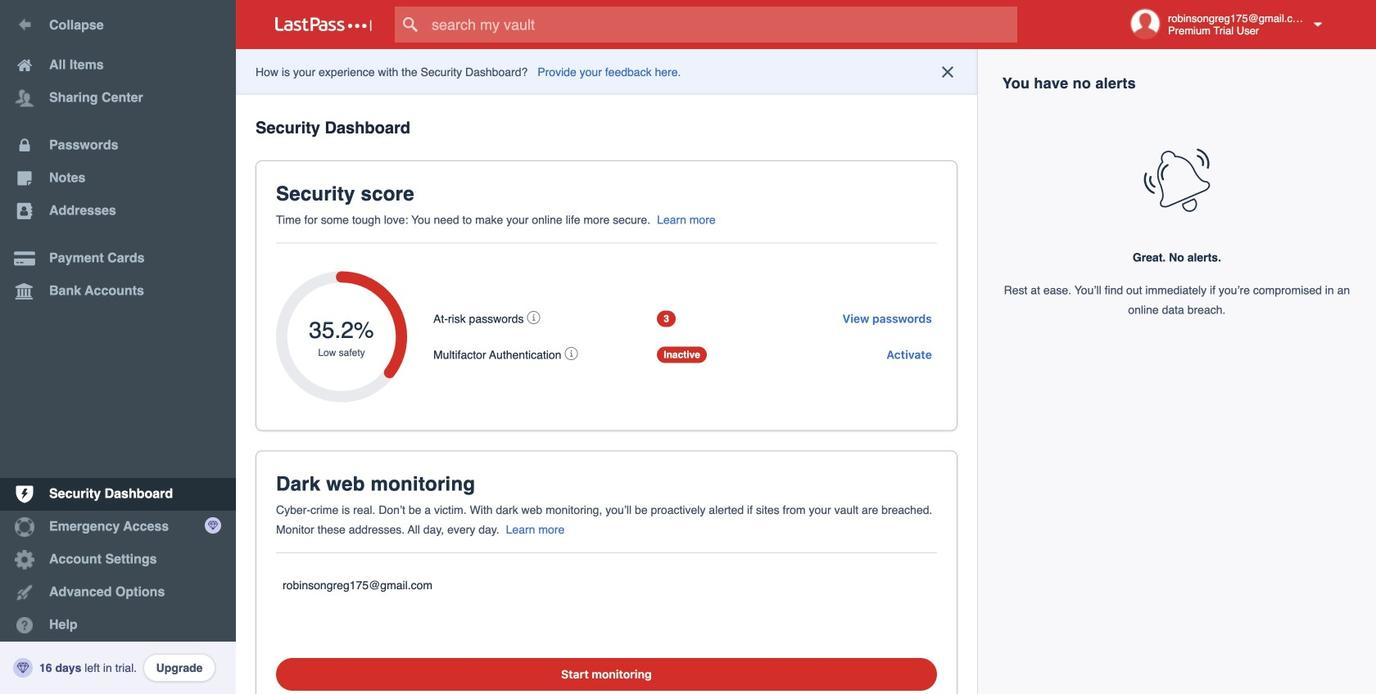 Task type: vqa. For each thing, say whether or not it's contained in the screenshot.
search search box
yes



Task type: locate. For each thing, give the bounding box(es) containing it.
main navigation navigation
[[0, 0, 236, 695]]

Search search field
[[395, 7, 1049, 43]]



Task type: describe. For each thing, give the bounding box(es) containing it.
search my vault text field
[[395, 7, 1049, 43]]

lastpass image
[[275, 17, 372, 32]]



